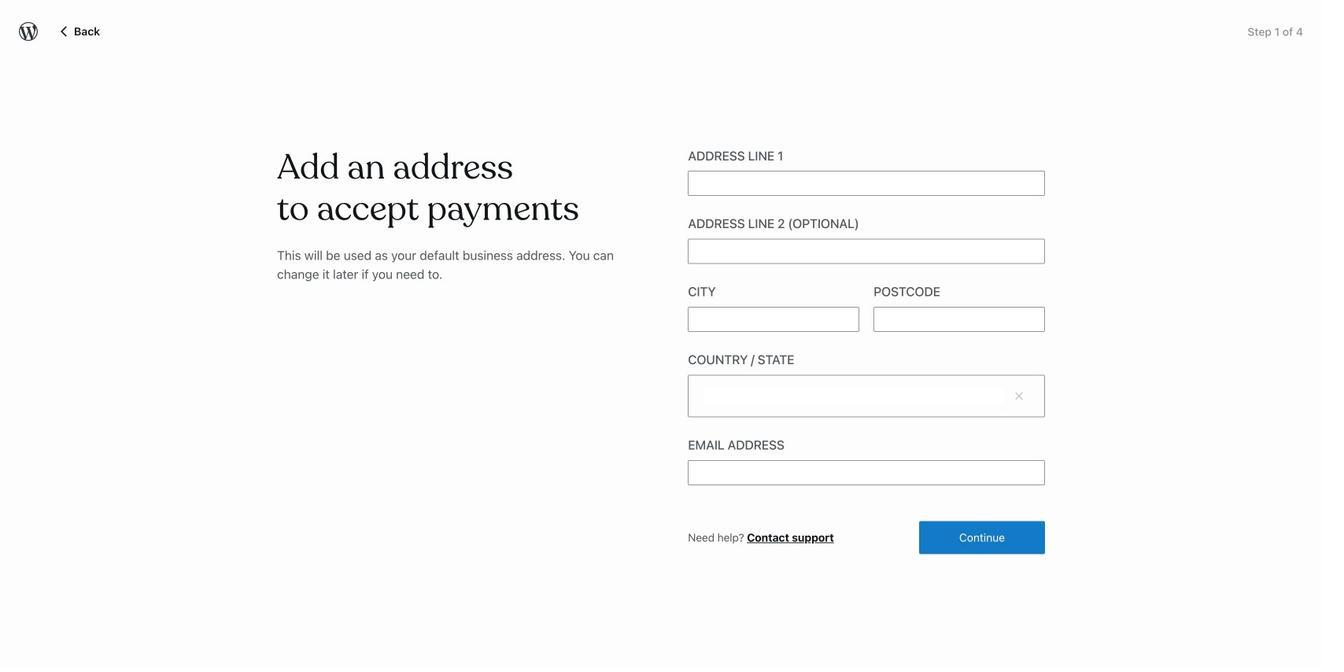 Task type: vqa. For each thing, say whether or not it's contained in the screenshot.
Fungus icon
no



Task type: locate. For each thing, give the bounding box(es) containing it.
None text field
[[688, 171, 1046, 196], [688, 239, 1046, 264], [688, 307, 860, 332], [705, 389, 1004, 403], [688, 460, 1046, 486], [688, 171, 1046, 196], [688, 239, 1046, 264], [688, 307, 860, 332], [705, 389, 1004, 403], [688, 460, 1046, 486]]

None text field
[[874, 307, 1046, 332]]



Task type: describe. For each thing, give the bounding box(es) containing it.
reset image
[[1010, 387, 1029, 406]]



